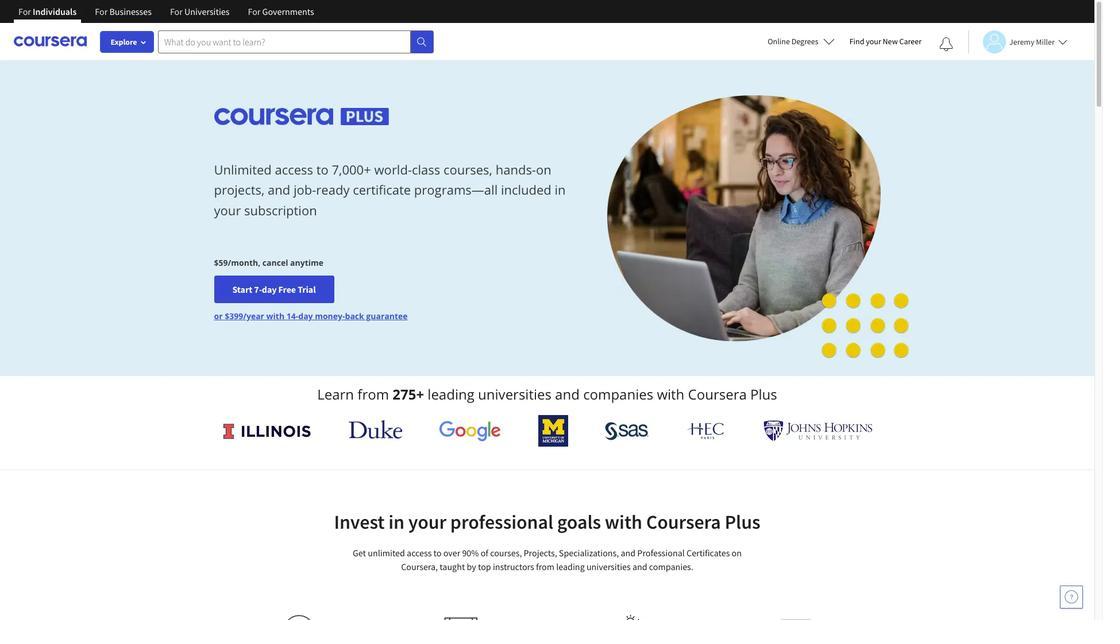 Task type: vqa. For each thing, say whether or not it's contained in the screenshot.
DAY to the bottom
yes



Task type: describe. For each thing, give the bounding box(es) containing it.
for for governments
[[248, 6, 261, 17]]

cancel
[[263, 258, 288, 269]]

for universities
[[170, 6, 230, 17]]

specializations,
[[559, 548, 619, 559]]

0 horizontal spatial universities
[[478, 385, 552, 404]]

from inside get unlimited access to over 90% of courses, projects, specializations, and professional certificates on coursera, taught by top instructors from leading universities and companies.
[[536, 562, 555, 573]]

anytime
[[290, 258, 324, 269]]

access inside unlimited access to 7,000+ world-class courses, hands-on projects, and job-ready certificate programs—all included in your subscription
[[275, 161, 313, 178]]

275+
[[393, 385, 424, 404]]

for for businesses
[[95, 6, 108, 17]]

find your new career link
[[844, 34, 928, 49]]

google image
[[439, 421, 501, 442]]

degrees
[[792, 36, 819, 47]]

hec paris image
[[686, 420, 726, 443]]

on inside get unlimited access to over 90% of courses, projects, specializations, and professional certificates on coursera, taught by top instructors from leading universities and companies.
[[732, 548, 742, 559]]

guarantee
[[366, 311, 408, 322]]

hands-
[[496, 161, 536, 178]]

subscription
[[244, 202, 317, 219]]

save money image
[[444, 618, 485, 621]]

of
[[481, 548, 489, 559]]

What do you want to learn? text field
[[158, 30, 411, 53]]

for for universities
[[170, 6, 183, 17]]

banner navigation
[[9, 0, 323, 32]]

invest
[[334, 510, 385, 535]]

day inside button
[[262, 284, 277, 296]]

certificates
[[687, 548, 730, 559]]

courses, inside get unlimited access to over 90% of courses, projects, specializations, and professional certificates on coursera, taught by top instructors from leading universities and companies.
[[490, 548, 522, 559]]

0 vertical spatial plus
[[751, 385, 778, 404]]

jeremy
[[1010, 36, 1035, 47]]

and left the professional
[[621, 548, 636, 559]]

explore button
[[101, 32, 153, 52]]

0 vertical spatial coursera
[[688, 385, 747, 404]]

job-
[[294, 181, 316, 199]]

2 horizontal spatial your
[[866, 36, 882, 47]]

professional
[[451, 510, 554, 535]]

invest in your professional goals with coursera plus
[[334, 510, 761, 535]]

trial
[[298, 284, 316, 296]]

jeremy miller
[[1010, 36, 1055, 47]]

by
[[467, 562, 476, 573]]

university of michigan image
[[538, 416, 568, 447]]

university of illinois at urbana-champaign image
[[222, 422, 312, 441]]

find your new career
[[850, 36, 922, 47]]

2 horizontal spatial with
[[657, 385, 685, 404]]

1 vertical spatial plus
[[725, 510, 761, 535]]

included
[[501, 181, 552, 199]]

and down the professional
[[633, 562, 648, 573]]

show notifications image
[[940, 37, 954, 51]]

learn anything image
[[283, 616, 315, 621]]

$59
[[214, 258, 228, 269]]

world-
[[374, 161, 412, 178]]

courses, inside unlimited access to 7,000+ world-class courses, hands-on projects, and job-ready certificate programs—all included in your subscription
[[444, 161, 493, 178]]

explore
[[111, 37, 137, 47]]

0 vertical spatial from
[[358, 385, 389, 404]]

unlimited access to 7,000+ world-class courses, hands-on projects, and job-ready certificate programs—all included in your subscription
[[214, 161, 566, 219]]

1 horizontal spatial day
[[298, 311, 313, 322]]

universities
[[185, 6, 230, 17]]

get unlimited access to over 90% of courses, projects, specializations, and professional certificates on coursera, taught by top instructors from leading universities and companies.
[[353, 548, 742, 573]]

1 horizontal spatial your
[[408, 510, 447, 535]]

learn
[[317, 385, 354, 404]]

top
[[478, 562, 491, 573]]



Task type: locate. For each thing, give the bounding box(es) containing it.
$399
[[225, 311, 243, 322]]

1 vertical spatial universities
[[587, 562, 631, 573]]

for businesses
[[95, 6, 152, 17]]

on
[[536, 161, 552, 178], [732, 548, 742, 559]]

universities inside get unlimited access to over 90% of courses, projects, specializations, and professional certificates on coursera, taught by top instructors from leading universities and companies.
[[587, 562, 631, 573]]

projects,
[[214, 181, 265, 199]]

1 vertical spatial leading
[[556, 562, 585, 573]]

businesses
[[109, 6, 152, 17]]

coursera plus image
[[214, 108, 389, 125]]

for left individuals
[[18, 6, 31, 17]]

leading down 'specializations,' on the bottom of the page
[[556, 562, 585, 573]]

1 vertical spatial in
[[389, 510, 405, 535]]

start 7-day free trial
[[232, 284, 316, 296]]

sas image
[[605, 422, 649, 441]]

7,000+
[[332, 161, 371, 178]]

14-
[[287, 311, 298, 322]]

/month,
[[228, 258, 261, 269]]

to inside get unlimited access to over 90% of courses, projects, specializations, and professional certificates on coursera, taught by top instructors from leading universities and companies.
[[434, 548, 442, 559]]

leading up google image
[[428, 385, 475, 404]]

0 vertical spatial day
[[262, 284, 277, 296]]

1 for from the left
[[18, 6, 31, 17]]

certificate
[[353, 181, 411, 199]]

your down projects,
[[214, 202, 241, 219]]

to up ready
[[317, 161, 329, 178]]

0 vertical spatial with
[[266, 311, 285, 322]]

and inside unlimited access to 7,000+ world-class courses, hands-on projects, and job-ready certificate programs—all included in your subscription
[[268, 181, 290, 199]]

coursera,
[[401, 562, 438, 573]]

1 horizontal spatial on
[[732, 548, 742, 559]]

for left governments
[[248, 6, 261, 17]]

coursera up the professional
[[646, 510, 721, 535]]

leading inside get unlimited access to over 90% of courses, projects, specializations, and professional certificates on coursera, taught by top instructors from leading universities and companies.
[[556, 562, 585, 573]]

0 vertical spatial on
[[536, 161, 552, 178]]

your right find at the right top
[[866, 36, 882, 47]]

courses, up instructors
[[490, 548, 522, 559]]

0 horizontal spatial your
[[214, 202, 241, 219]]

plus
[[751, 385, 778, 404], [725, 510, 761, 535]]

with right goals
[[605, 510, 643, 535]]

professional
[[638, 548, 685, 559]]

in
[[555, 181, 566, 199], [389, 510, 405, 535]]

and up subscription
[[268, 181, 290, 199]]

online
[[768, 36, 790, 47]]

online degrees
[[768, 36, 819, 47]]

career
[[900, 36, 922, 47]]

learn from 275+ leading universities and companies with coursera plus
[[317, 385, 778, 404]]

online degrees button
[[759, 29, 844, 54]]

0 horizontal spatial leading
[[428, 385, 475, 404]]

access inside get unlimited access to over 90% of courses, projects, specializations, and professional certificates on coursera, taught by top instructors from leading universities and companies.
[[407, 548, 432, 559]]

0 vertical spatial universities
[[478, 385, 552, 404]]

for left businesses
[[95, 6, 108, 17]]

with right companies
[[657, 385, 685, 404]]

0 vertical spatial to
[[317, 161, 329, 178]]

from down projects,
[[536, 562, 555, 573]]

to left over
[[434, 548, 442, 559]]

0 horizontal spatial with
[[266, 311, 285, 322]]

get
[[353, 548, 366, 559]]

new
[[883, 36, 898, 47]]

coursera
[[688, 385, 747, 404], [646, 510, 721, 535]]

your
[[866, 36, 882, 47], [214, 202, 241, 219], [408, 510, 447, 535]]

companies
[[583, 385, 654, 404]]

1 vertical spatial on
[[732, 548, 742, 559]]

for left universities
[[170, 6, 183, 17]]

0 vertical spatial courses,
[[444, 161, 493, 178]]

coursera up hec paris image
[[688, 385, 747, 404]]

leading
[[428, 385, 475, 404], [556, 562, 585, 573]]

1 vertical spatial your
[[214, 202, 241, 219]]

for governments
[[248, 6, 314, 17]]

access up job-
[[275, 161, 313, 178]]

4 for from the left
[[248, 6, 261, 17]]

programs—all
[[414, 181, 498, 199]]

money-
[[315, 311, 345, 322]]

to
[[317, 161, 329, 178], [434, 548, 442, 559]]

or $399 /year with 14-day money-back guarantee
[[214, 311, 408, 322]]

miller
[[1036, 36, 1055, 47]]

1 horizontal spatial access
[[407, 548, 432, 559]]

instructors
[[493, 562, 534, 573]]

0 vertical spatial leading
[[428, 385, 475, 404]]

0 vertical spatial access
[[275, 161, 313, 178]]

access
[[275, 161, 313, 178], [407, 548, 432, 559]]

0 horizontal spatial to
[[317, 161, 329, 178]]

3 for from the left
[[170, 6, 183, 17]]

day left money-
[[298, 311, 313, 322]]

$59 /month, cancel anytime
[[214, 258, 324, 269]]

1 vertical spatial day
[[298, 311, 313, 322]]

1 vertical spatial to
[[434, 548, 442, 559]]

goals
[[557, 510, 601, 535]]

90%
[[462, 548, 479, 559]]

on right the certificates
[[732, 548, 742, 559]]

johns hopkins university image
[[764, 421, 873, 442]]

0 horizontal spatial from
[[358, 385, 389, 404]]

day left free
[[262, 284, 277, 296]]

flexible learning image
[[610, 616, 650, 621]]

in right included
[[555, 181, 566, 199]]

with left 14-
[[266, 311, 285, 322]]

0 vertical spatial your
[[866, 36, 882, 47]]

1 horizontal spatial from
[[536, 562, 555, 573]]

duke university image
[[349, 421, 402, 439]]

governments
[[262, 6, 314, 17]]

for
[[18, 6, 31, 17], [95, 6, 108, 17], [170, 6, 183, 17], [248, 6, 261, 17]]

back
[[345, 311, 364, 322]]

for for individuals
[[18, 6, 31, 17]]

courses, up programs—all
[[444, 161, 493, 178]]

universities up university of michigan image
[[478, 385, 552, 404]]

0 horizontal spatial day
[[262, 284, 277, 296]]

for individuals
[[18, 6, 77, 17]]

2 vertical spatial your
[[408, 510, 447, 535]]

and
[[268, 181, 290, 199], [555, 385, 580, 404], [621, 548, 636, 559], [633, 562, 648, 573]]

ready
[[316, 181, 350, 199]]

on up included
[[536, 161, 552, 178]]

your inside unlimited access to 7,000+ world-class courses, hands-on projects, and job-ready certificate programs—all included in your subscription
[[214, 202, 241, 219]]

or
[[214, 311, 223, 322]]

0 horizontal spatial on
[[536, 161, 552, 178]]

/year
[[243, 311, 264, 322]]

1 horizontal spatial with
[[605, 510, 643, 535]]

from
[[358, 385, 389, 404], [536, 562, 555, 573]]

2 vertical spatial with
[[605, 510, 643, 535]]

universities down 'specializations,' on the bottom of the page
[[587, 562, 631, 573]]

2 for from the left
[[95, 6, 108, 17]]

7-
[[254, 284, 262, 296]]

in inside unlimited access to 7,000+ world-class courses, hands-on projects, and job-ready certificate programs—all included in your subscription
[[555, 181, 566, 199]]

help center image
[[1065, 591, 1079, 605]]

find
[[850, 36, 865, 47]]

to inside unlimited access to 7,000+ world-class courses, hands-on projects, and job-ready certificate programs—all included in your subscription
[[317, 161, 329, 178]]

None search field
[[158, 30, 434, 53]]

start
[[232, 284, 252, 296]]

over
[[444, 548, 461, 559]]

0 vertical spatial in
[[555, 181, 566, 199]]

start 7-day free trial button
[[214, 276, 334, 304]]

0 horizontal spatial access
[[275, 161, 313, 178]]

1 vertical spatial with
[[657, 385, 685, 404]]

coursera image
[[14, 32, 87, 51]]

1 horizontal spatial in
[[555, 181, 566, 199]]

on inside unlimited access to 7,000+ world-class courses, hands-on projects, and job-ready certificate programs—all included in your subscription
[[536, 161, 552, 178]]

access up coursera,
[[407, 548, 432, 559]]

1 horizontal spatial universities
[[587, 562, 631, 573]]

in up unlimited
[[389, 510, 405, 535]]

1 vertical spatial access
[[407, 548, 432, 559]]

free
[[279, 284, 296, 296]]

unlimited
[[214, 161, 272, 178]]

from left 275+
[[358, 385, 389, 404]]

class
[[412, 161, 440, 178]]

1 vertical spatial courses,
[[490, 548, 522, 559]]

your up over
[[408, 510, 447, 535]]

0 horizontal spatial in
[[389, 510, 405, 535]]

projects,
[[524, 548, 557, 559]]

1 vertical spatial coursera
[[646, 510, 721, 535]]

courses,
[[444, 161, 493, 178], [490, 548, 522, 559]]

universities
[[478, 385, 552, 404], [587, 562, 631, 573]]

unlimited
[[368, 548, 405, 559]]

companies.
[[649, 562, 694, 573]]

individuals
[[33, 6, 77, 17]]

and up university of michigan image
[[555, 385, 580, 404]]

jeremy miller button
[[969, 30, 1068, 53]]

1 horizontal spatial to
[[434, 548, 442, 559]]

1 horizontal spatial leading
[[556, 562, 585, 573]]

day
[[262, 284, 277, 296], [298, 311, 313, 322]]

with
[[266, 311, 285, 322], [657, 385, 685, 404], [605, 510, 643, 535]]

1 vertical spatial from
[[536, 562, 555, 573]]

taught
[[440, 562, 465, 573]]



